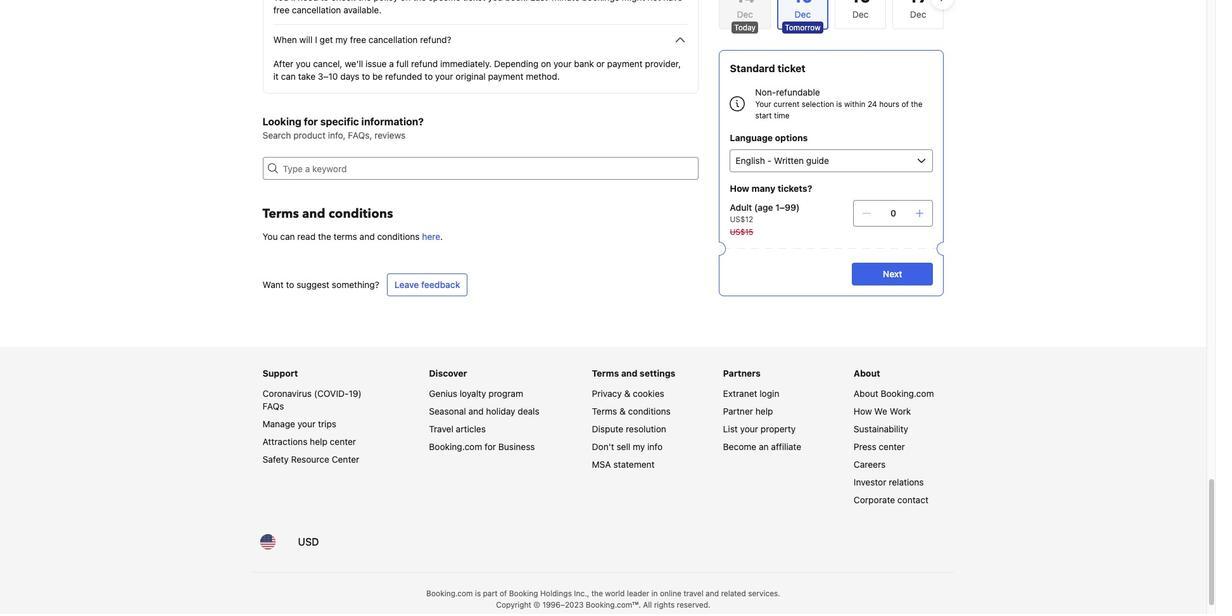 Task type: locate. For each thing, give the bounding box(es) containing it.
info,
[[328, 130, 346, 141]]

1996–2023
[[542, 600, 584, 610]]

0 vertical spatial can
[[281, 71, 296, 82]]

the right policy on the left of page
[[413, 0, 426, 3]]

the right read
[[318, 231, 331, 242]]

dec inside dec today
[[737, 9, 753, 20]]

1 vertical spatial terms
[[592, 368, 619, 379]]

and up read
[[302, 205, 325, 222]]

0 horizontal spatial how
[[730, 183, 749, 194]]

for inside looking for specific information? search product info, faqs, reviews
[[304, 116, 318, 127]]

specific up refund? on the top of the page
[[429, 0, 461, 3]]

2 vertical spatial booking.com
[[426, 589, 473, 599]]

0 vertical spatial terms
[[263, 205, 299, 222]]

about booking.com
[[854, 388, 934, 399]]

1 horizontal spatial specific
[[429, 0, 461, 3]]

for left the business on the bottom
[[485, 442, 496, 452]]

1 horizontal spatial help
[[756, 406, 773, 417]]

about for about
[[854, 368, 880, 379]]

terms up you
[[263, 205, 299, 222]]

how up adult
[[730, 183, 749, 194]]

looking for specific information? search product info, faqs, reviews
[[263, 116, 424, 141]]

help up safety resource center
[[310, 436, 327, 447]]

1 dec button from the left
[[835, 0, 886, 29]]

hours
[[879, 99, 900, 109]]

1 horizontal spatial for
[[485, 442, 496, 452]]

of
[[902, 99, 909, 109], [500, 589, 507, 599]]

conditions left here link
[[377, 231, 420, 242]]

0 horizontal spatial on
[[400, 0, 411, 3]]

1 dec from the left
[[737, 9, 753, 20]]

refund
[[411, 58, 438, 69]]

you
[[488, 0, 503, 3], [296, 58, 311, 69]]

and right "travel"
[[706, 589, 719, 599]]

1 horizontal spatial ticket
[[778, 63, 806, 74]]

1 vertical spatial for
[[485, 442, 496, 452]]

free down "you'll"
[[273, 4, 290, 15]]

1 horizontal spatial is
[[836, 99, 842, 109]]

center down sustainability
[[879, 442, 905, 452]]

2 about from the top
[[854, 388, 878, 399]]

0 horizontal spatial is
[[475, 589, 481, 599]]

about booking.com link
[[854, 388, 934, 399]]

booking.com
[[881, 388, 934, 399], [429, 442, 482, 452], [426, 589, 473, 599]]

how
[[730, 183, 749, 194], [854, 406, 872, 417]]

want to suggest something?
[[263, 279, 379, 290]]

privacy & cookies link
[[592, 388, 664, 399]]

statement
[[613, 459, 655, 470]]

1 horizontal spatial payment
[[607, 58, 643, 69]]

and
[[302, 205, 325, 222], [360, 231, 375, 242], [621, 368, 638, 379], [468, 406, 484, 417], [706, 589, 719, 599]]

0 horizontal spatial center
[[330, 436, 356, 447]]

msa statement
[[592, 459, 655, 470]]

us$15
[[730, 227, 753, 237]]

terms for terms and settings
[[592, 368, 619, 379]]

1 vertical spatial specific
[[320, 116, 359, 127]]

don't sell my info
[[592, 442, 663, 452]]

0 vertical spatial on
[[400, 0, 411, 3]]

language options
[[730, 132, 808, 143]]

1 horizontal spatial free
[[350, 34, 366, 45]]

on inside you'll need to check the policy on the specific ticket you book. last-minute bookings might not have free cancellation available.
[[400, 0, 411, 3]]

0 vertical spatial is
[[836, 99, 842, 109]]

all
[[643, 600, 652, 610]]

Type a keyword field
[[278, 157, 699, 180]]

0 horizontal spatial ticket
[[463, 0, 486, 3]]

1 horizontal spatial of
[[902, 99, 909, 109]]

center up center
[[330, 436, 356, 447]]

help up "list your property" on the bottom
[[756, 406, 773, 417]]

terms and conditions
[[263, 205, 393, 222]]

0 vertical spatial my
[[335, 34, 348, 45]]

1 horizontal spatial how
[[854, 406, 872, 417]]

attractions help center link
[[263, 436, 356, 447]]

of right hours
[[902, 99, 909, 109]]

travel
[[429, 424, 453, 435]]

about up we
[[854, 388, 878, 399]]

dec button
[[835, 0, 886, 29], [892, 0, 944, 29]]

about up about booking.com on the right
[[854, 368, 880, 379]]

provider,
[[645, 58, 681, 69]]

selection
[[802, 99, 834, 109]]

to inside you'll need to check the policy on the specific ticket you book. last-minute bookings might not have free cancellation available.
[[321, 0, 329, 3]]

0 horizontal spatial dec
[[737, 9, 753, 20]]

0 horizontal spatial free
[[273, 4, 290, 15]]

1 vertical spatial how
[[854, 406, 872, 417]]

0 vertical spatial cancellation
[[292, 4, 341, 15]]

privacy
[[592, 388, 622, 399]]

1 horizontal spatial my
[[633, 442, 645, 452]]

original
[[456, 71, 486, 82]]

on up method.
[[541, 58, 551, 69]]

how many tickets?
[[730, 183, 812, 194]]

about for about booking.com
[[854, 388, 878, 399]]

booking.com for business link
[[429, 442, 535, 452]]

method.
[[526, 71, 560, 82]]

you up the take
[[296, 58, 311, 69]]

my right get
[[335, 34, 348, 45]]

can inside after you cancel, we'll issue a full refund immediately. depending on your bank or payment provider, it can take 3–10 days to be refunded to your original payment method.
[[281, 71, 296, 82]]

inc.,
[[574, 589, 589, 599]]

0 vertical spatial how
[[730, 183, 749, 194]]

0 horizontal spatial dec button
[[835, 0, 886, 29]]

full
[[396, 58, 409, 69]]

my inside 'dropdown button'
[[335, 34, 348, 45]]

on right policy on the left of page
[[400, 0, 411, 3]]

information?
[[361, 116, 424, 127]]

manage your trips link
[[263, 419, 336, 429]]

of right part
[[500, 589, 507, 599]]

to right need
[[321, 0, 329, 3]]

0 vertical spatial free
[[273, 4, 290, 15]]

your
[[755, 99, 771, 109]]

1 vertical spatial of
[[500, 589, 507, 599]]

0 vertical spatial for
[[304, 116, 318, 127]]

region
[[709, 0, 954, 35]]

is left part
[[475, 589, 481, 599]]

deals
[[518, 406, 540, 417]]

terms up privacy at bottom
[[592, 368, 619, 379]]

the right hours
[[911, 99, 923, 109]]

booking.com up work
[[881, 388, 934, 399]]

work
[[890, 406, 911, 417]]

0 horizontal spatial of
[[500, 589, 507, 599]]

1 vertical spatial is
[[475, 589, 481, 599]]

booking.com is part of booking holdings inc., the world leader in online travel and related services. copyright © 1996–2023 booking.com™. all rights reserved.
[[426, 589, 780, 610]]

0 vertical spatial you
[[488, 0, 503, 3]]

free inside you'll need to check the policy on the specific ticket you book. last-minute bookings might not have free cancellation available.
[[273, 4, 290, 15]]

cancellation up a
[[369, 34, 418, 45]]

0 vertical spatial ticket
[[463, 0, 486, 3]]

your
[[554, 58, 572, 69], [435, 71, 453, 82], [298, 419, 316, 429], [740, 424, 758, 435]]

center
[[330, 436, 356, 447], [879, 442, 905, 452]]

will
[[299, 34, 313, 45]]

leave
[[395, 279, 419, 290]]

don't
[[592, 442, 614, 452]]

& down the privacy & cookies
[[620, 406, 626, 417]]

specific
[[429, 0, 461, 3], [320, 116, 359, 127]]

press center
[[854, 442, 905, 452]]

press center link
[[854, 442, 905, 452]]

24
[[868, 99, 877, 109]]

1 vertical spatial free
[[350, 34, 366, 45]]

and down 'genius loyalty program' link
[[468, 406, 484, 417]]

free up we'll
[[350, 34, 366, 45]]

booking
[[509, 589, 538, 599]]

you left 'book.'
[[488, 0, 503, 3]]

you inside you'll need to check the policy on the specific ticket you book. last-minute bookings might not have free cancellation available.
[[488, 0, 503, 3]]

specific up info, on the top left
[[320, 116, 359, 127]]

safety
[[263, 454, 289, 465]]

the right inc.,
[[591, 589, 603, 599]]

you'll need to check the policy on the specific ticket you book. last-minute bookings might not have free cancellation available.
[[273, 0, 683, 15]]

become
[[723, 442, 756, 452]]

list your property
[[723, 424, 796, 435]]

conditions down cookies
[[628, 406, 671, 417]]

1 about from the top
[[854, 368, 880, 379]]

0 vertical spatial conditions
[[329, 205, 393, 222]]

dispute
[[592, 424, 623, 435]]

list your property link
[[723, 424, 796, 435]]

booking.com left part
[[426, 589, 473, 599]]

0 horizontal spatial specific
[[320, 116, 359, 127]]

0 horizontal spatial payment
[[488, 71, 524, 82]]

0 vertical spatial &
[[624, 388, 630, 399]]

and for seasonal and holiday deals
[[468, 406, 484, 417]]

0 horizontal spatial you
[[296, 58, 311, 69]]

reserved.
[[677, 600, 710, 610]]

0 horizontal spatial my
[[335, 34, 348, 45]]

can right it at the left top
[[281, 71, 296, 82]]

0 horizontal spatial for
[[304, 116, 318, 127]]

0 vertical spatial about
[[854, 368, 880, 379]]

free
[[273, 4, 290, 15], [350, 34, 366, 45]]

the up available. at the top left of page
[[358, 0, 371, 3]]

1 horizontal spatial cancellation
[[369, 34, 418, 45]]

1 vertical spatial booking.com
[[429, 442, 482, 452]]

cancellation inside 'dropdown button'
[[369, 34, 418, 45]]

is inside booking.com is part of booking holdings inc., the world leader in online travel and related services. copyright © 1996–2023 booking.com™. all rights reserved.
[[475, 589, 481, 599]]

can right you
[[280, 231, 295, 242]]

booking.com™.
[[586, 600, 641, 610]]

ticket up when will i get my free cancellation refund? 'dropdown button'
[[463, 0, 486, 3]]

3 dec from the left
[[910, 9, 926, 20]]

refunded
[[385, 71, 422, 82]]

on
[[400, 0, 411, 3], [541, 58, 551, 69]]

us$12
[[730, 215, 753, 224]]

1 horizontal spatial on
[[541, 58, 551, 69]]

cancellation inside you'll need to check the policy on the specific ticket you book. last-minute bookings might not have free cancellation available.
[[292, 4, 341, 15]]

travel articles
[[429, 424, 486, 435]]

0 vertical spatial payment
[[607, 58, 643, 69]]

2 vertical spatial terms
[[592, 406, 617, 417]]

usd button
[[290, 527, 327, 557]]

1 vertical spatial can
[[280, 231, 295, 242]]

1 vertical spatial on
[[541, 58, 551, 69]]

1 vertical spatial cancellation
[[369, 34, 418, 45]]

my right sell
[[633, 442, 645, 452]]

conditions up the you can read the terms and conditions here .
[[329, 205, 393, 222]]

0 vertical spatial help
[[756, 406, 773, 417]]

when will i get my free cancellation refund? button
[[273, 32, 688, 48]]

your up attractions help center link
[[298, 419, 316, 429]]

terms & conditions
[[592, 406, 671, 417]]

list
[[723, 424, 738, 435]]

next
[[883, 269, 902, 279]]

2 vertical spatial conditions
[[628, 406, 671, 417]]

cancellation down need
[[292, 4, 341, 15]]

terms down privacy at bottom
[[592, 406, 617, 417]]

get
[[320, 34, 333, 45]]

and up the privacy & cookies
[[621, 368, 638, 379]]

leave feedback
[[395, 279, 460, 290]]

booking.com inside booking.com is part of booking holdings inc., the world leader in online travel and related services. copyright © 1996–2023 booking.com™. all rights reserved.
[[426, 589, 473, 599]]

0
[[891, 208, 896, 219]]

1 horizontal spatial dec button
[[892, 0, 944, 29]]

world
[[605, 589, 625, 599]]

1 horizontal spatial you
[[488, 0, 503, 3]]

& up terms & conditions link
[[624, 388, 630, 399]]

for up product
[[304, 116, 318, 127]]

booking.com down travel articles link
[[429, 442, 482, 452]]

trips
[[318, 419, 336, 429]]

payment right or
[[607, 58, 643, 69]]

1 vertical spatial payment
[[488, 71, 524, 82]]

how left we
[[854, 406, 872, 417]]

0 horizontal spatial help
[[310, 436, 327, 447]]

1 vertical spatial &
[[620, 406, 626, 417]]

standard ticket
[[730, 63, 806, 74]]

booking.com for part
[[426, 589, 473, 599]]

0 horizontal spatial cancellation
[[292, 4, 341, 15]]

1 vertical spatial help
[[310, 436, 327, 447]]

2 horizontal spatial dec
[[910, 9, 926, 20]]

1 horizontal spatial dec
[[852, 9, 869, 20]]

copyright
[[496, 600, 531, 610]]

ticket
[[463, 0, 486, 3], [778, 63, 806, 74]]

terms
[[263, 205, 299, 222], [592, 368, 619, 379], [592, 406, 617, 417]]

0 vertical spatial of
[[902, 99, 909, 109]]

looking
[[263, 116, 301, 127]]

extranet login
[[723, 388, 779, 399]]

is inside non-refundable your current selection is within 24 hours of the start time
[[836, 99, 842, 109]]

payment down depending
[[488, 71, 524, 82]]

is left the "within"
[[836, 99, 842, 109]]

terms for terms and conditions
[[263, 205, 299, 222]]

terms & conditions link
[[592, 406, 671, 417]]

bank
[[574, 58, 594, 69]]

(age
[[754, 202, 773, 213]]

the inside booking.com is part of booking holdings inc., the world leader in online travel and related services. copyright © 1996–2023 booking.com™. all rights reserved.
[[591, 589, 603, 599]]

about
[[854, 368, 880, 379], [854, 388, 878, 399]]

1 vertical spatial about
[[854, 388, 878, 399]]

ticket up refundable
[[778, 63, 806, 74]]

0 vertical spatial specific
[[429, 0, 461, 3]]

time
[[774, 111, 790, 120]]

help for attractions
[[310, 436, 327, 447]]

you inside after you cancel, we'll issue a full refund immediately. depending on your bank or payment provider, it can take 3–10 days to be refunded to your original payment method.
[[296, 58, 311, 69]]

1 vertical spatial you
[[296, 58, 311, 69]]



Task type: vqa. For each thing, say whether or not it's contained in the screenshot.
the Romance Button
no



Task type: describe. For each thing, give the bounding box(es) containing it.
©
[[534, 600, 540, 610]]

and right 'terms'
[[360, 231, 375, 242]]

current
[[774, 99, 800, 109]]

immediately.
[[440, 58, 492, 69]]

2 dec button from the left
[[892, 0, 944, 29]]

.
[[440, 231, 443, 242]]

3–10
[[318, 71, 338, 82]]

and for terms and settings
[[621, 368, 638, 379]]

specific inside you'll need to check the policy on the specific ticket you book. last-minute bookings might not have free cancellation available.
[[429, 0, 461, 3]]

free inside 'dropdown button'
[[350, 34, 366, 45]]

i
[[315, 34, 317, 45]]

want
[[263, 279, 284, 290]]

to down refund
[[425, 71, 433, 82]]

booking.com for business
[[429, 442, 482, 452]]

privacy & cookies
[[592, 388, 664, 399]]

manage
[[263, 419, 295, 429]]

rights
[[654, 600, 675, 610]]

tickets?
[[778, 183, 812, 194]]

take
[[298, 71, 315, 82]]

for for looking
[[304, 116, 318, 127]]

suggest
[[297, 279, 329, 290]]

safety resource center link
[[263, 454, 359, 465]]

not
[[648, 0, 661, 3]]

of inside booking.com is part of booking holdings inc., the world leader in online travel and related services. copyright © 1996–2023 booking.com™. all rights reserved.
[[500, 589, 507, 599]]

your left bank at the left top
[[554, 58, 572, 69]]

genius
[[429, 388, 457, 399]]

leave feedback button
[[387, 274, 468, 296]]

cookies
[[633, 388, 664, 399]]

2 dec from the left
[[852, 9, 869, 20]]

have
[[663, 0, 683, 3]]

when
[[273, 34, 297, 45]]

we
[[874, 406, 887, 417]]

how we work
[[854, 406, 911, 417]]

and inside booking.com is part of booking holdings inc., the world leader in online travel and related services. copyright © 1996–2023 booking.com™. all rights reserved.
[[706, 589, 719, 599]]

coronavirus (covid-19) faqs link
[[263, 388, 362, 412]]

last-
[[530, 0, 552, 3]]

conditions for terms and conditions
[[329, 205, 393, 222]]

seasonal and holiday deals
[[429, 406, 540, 417]]

a
[[389, 58, 394, 69]]

you'll
[[273, 0, 295, 3]]

1–99)
[[776, 202, 800, 213]]

resource
[[291, 454, 329, 465]]

to left be at left top
[[362, 71, 370, 82]]

1 vertical spatial my
[[633, 442, 645, 452]]

how for how we work
[[854, 406, 872, 417]]

and for terms and conditions
[[302, 205, 325, 222]]

don't sell my info link
[[592, 442, 663, 452]]

loyalty
[[460, 388, 486, 399]]

travel
[[684, 589, 704, 599]]

search
[[263, 130, 291, 141]]

& for terms
[[620, 406, 626, 417]]

your down refund
[[435, 71, 453, 82]]

partner
[[723, 406, 753, 417]]

when will i get my free cancellation refund?
[[273, 34, 451, 45]]

faqs
[[263, 401, 284, 412]]

cancel,
[[313, 58, 342, 69]]

adult (age 1–99) us$12
[[730, 202, 800, 224]]

coronavirus (covid-19) faqs
[[263, 388, 362, 412]]

careers link
[[854, 459, 886, 470]]

services.
[[748, 589, 780, 599]]

conditions for terms & conditions
[[628, 406, 671, 417]]

read
[[297, 231, 316, 242]]

press
[[854, 442, 876, 452]]

careers
[[854, 459, 886, 470]]

& for privacy
[[624, 388, 630, 399]]

feedback
[[421, 279, 460, 290]]

region containing dec
[[709, 0, 954, 35]]

booking.com for business
[[429, 442, 535, 452]]

your down partner help link
[[740, 424, 758, 435]]

help for partner
[[756, 406, 773, 417]]

on inside after you cancel, we'll issue a full refund immediately. depending on your bank or payment provider, it can take 3–10 days to be refunded to your original payment method.
[[541, 58, 551, 69]]

discover
[[429, 368, 467, 379]]

terms
[[334, 231, 357, 242]]

the inside non-refundable your current selection is within 24 hours of the start time
[[911, 99, 923, 109]]

affiliate
[[771, 442, 801, 452]]

dispute resolution link
[[592, 424, 666, 435]]

program
[[489, 388, 523, 399]]

corporate contact link
[[854, 495, 929, 505]]

related
[[721, 589, 746, 599]]

next button
[[852, 263, 933, 286]]

1 vertical spatial conditions
[[377, 231, 420, 242]]

bookings
[[582, 0, 619, 3]]

or
[[596, 58, 605, 69]]

ticket inside you'll need to check the policy on the specific ticket you book. last-minute bookings might not have free cancellation available.
[[463, 0, 486, 3]]

dispute resolution
[[592, 424, 666, 435]]

extranet
[[723, 388, 757, 399]]

start
[[755, 111, 772, 120]]

issue
[[366, 58, 387, 69]]

support
[[263, 368, 298, 379]]

options
[[775, 132, 808, 143]]

how for how many tickets?
[[730, 183, 749, 194]]

1 vertical spatial ticket
[[778, 63, 806, 74]]

settings
[[640, 368, 676, 379]]

language
[[730, 132, 773, 143]]

terms for terms & conditions
[[592, 406, 617, 417]]

investor relations link
[[854, 477, 924, 488]]

business
[[498, 442, 535, 452]]

of inside non-refundable your current selection is within 24 hours of the start time
[[902, 99, 909, 109]]

holdings
[[540, 589, 572, 599]]

relations
[[889, 477, 924, 488]]

msa
[[592, 459, 611, 470]]

product
[[293, 130, 326, 141]]

specific inside looking for specific information? search product info, faqs, reviews
[[320, 116, 359, 127]]

seasonal
[[429, 406, 466, 417]]

0 vertical spatial booking.com
[[881, 388, 934, 399]]

property
[[761, 424, 796, 435]]

refund?
[[420, 34, 451, 45]]

book.
[[505, 0, 528, 3]]

to right want
[[286, 279, 294, 290]]

be
[[372, 71, 383, 82]]

check
[[331, 0, 356, 3]]

in
[[652, 589, 658, 599]]

1 horizontal spatial center
[[879, 442, 905, 452]]

might
[[622, 0, 645, 3]]

for for booking.com
[[485, 442, 496, 452]]

online
[[660, 589, 681, 599]]



